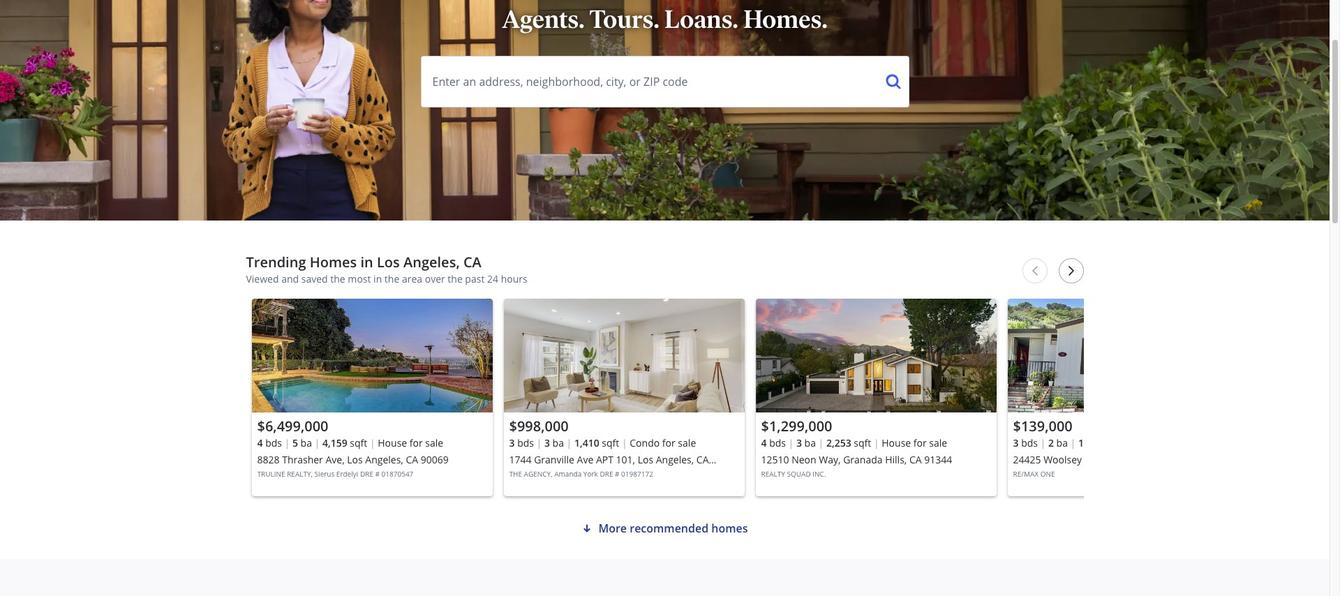 Task type: describe. For each thing, give the bounding box(es) containing it.
$139,000 group
[[1008, 299, 1249, 496]]

house for sale for $6,499,000
[[378, 436, 444, 450]]

2,253 sqft
[[827, 436, 872, 450]]

3 bds for 3
[[509, 436, 534, 450]]

1744 granville ave apt 101, los angeles, ca 90025 link
[[509, 452, 739, 483]]

and
[[282, 272, 299, 286]]

neon
[[792, 453, 817, 466]]

home recommendations carousel element
[[246, 253, 1249, 509]]

3 ba for $1,299,000
[[797, 436, 816, 450]]

house for sale for $1,299,000
[[882, 436, 948, 450]]

sale for $6,499,000
[[426, 436, 444, 450]]

3 bds for 2
[[1014, 436, 1038, 450]]

past
[[465, 272, 485, 286]]

agency,
[[524, 469, 553, 479]]

homes.
[[744, 4, 828, 34]]

24425 woolsey canyon rd space 132, canoga park, ca 91304 image
[[1008, 299, 1249, 413]]

re/max one
[[1014, 469, 1055, 479]]

91304
[[1054, 470, 1082, 483]]

1744 granville ave apt 101, los angeles, ca 90025
[[509, 453, 709, 483]]

01870547
[[382, 469, 414, 479]]

the
[[509, 469, 522, 479]]

sierus
[[315, 469, 335, 479]]

chevron right image
[[407, 20, 424, 36]]

re/max
[[1014, 469, 1039, 479]]

$6,499,000
[[257, 417, 329, 436]]

angeles, for in
[[404, 253, 460, 272]]

los for in
[[377, 253, 400, 272]]

hills,
[[886, 453, 907, 466]]

$998,000 group
[[504, 299, 745, 496]]

8828 thrasher ave, los angeles, ca 90069 element
[[252, 299, 493, 496]]

8828 thrasher ave, los angeles, ca 90069 image
[[252, 299, 493, 413]]

for for $6,499,000
[[410, 436, 423, 450]]

bds inside 24425 woolsey canyon rd space 132, canoga park, ca 91304 element
[[1022, 436, 1038, 450]]

more recommended homes button
[[582, 520, 748, 537]]

24425 woolsey canyon rd space 132, canoga park, ca 91304 element
[[1008, 299, 1249, 496]]

viewed
[[246, 272, 279, 286]]

$139,000
[[1014, 417, 1073, 436]]

sqft for $6,499,000
[[350, 436, 367, 450]]

granville
[[534, 453, 575, 466]]

dre inside 1744 granville ave apt 101, los angeles, ca 90025 element
[[600, 469, 613, 479]]

132,
[[1168, 453, 1187, 466]]

ba for $1,299,000
[[805, 436, 816, 450]]

2 ba
[[1049, 436, 1068, 450]]

erdelyi
[[336, 469, 358, 479]]

squad
[[787, 469, 811, 479]]

for for $1,299,000
[[914, 436, 927, 450]]

12510 neon way, granada hills, ca 91344 realty squad inc.
[[761, 453, 953, 479]]

rd
[[1122, 453, 1134, 466]]

canyon
[[1085, 453, 1119, 466]]

91344
[[925, 453, 953, 466]]

bds for $6,499,000
[[265, 436, 282, 450]]

canoga
[[1190, 453, 1224, 466]]

list containing $6,499,000
[[246, 293, 1249, 509]]

homes
[[310, 253, 357, 272]]

4,159
[[323, 436, 348, 450]]

truline
[[257, 469, 285, 479]]

0 vertical spatial in
[[361, 253, 373, 272]]

2 the from the left
[[385, 272, 400, 286]]

los for ave,
[[347, 453, 363, 466]]

realty,
[[287, 469, 313, 479]]

for for $998,000
[[663, 436, 676, 450]]

saved
[[302, 272, 328, 286]]

ca inside 1744 granville ave apt 101, los angeles, ca 90025
[[697, 453, 709, 466]]

recommended
[[630, 521, 709, 536]]

8828
[[257, 453, 280, 466]]

most
[[348, 272, 371, 286]]

24425 woolsey canyon rd space 132, canoga park, ca 91304 link
[[1014, 452, 1243, 483]]

24
[[487, 272, 499, 286]]

4 for $6,499,000
[[257, 436, 263, 450]]

1 vertical spatial in
[[374, 272, 382, 286]]

way,
[[819, 453, 841, 466]]

inc.
[[813, 469, 826, 479]]

3 inside the $1,299,000 group
[[797, 436, 802, 450]]

angeles, for ave,
[[365, 453, 403, 466]]

3 ba for $998,000
[[545, 436, 564, 450]]

amanda
[[555, 469, 582, 479]]

agents.
[[502, 4, 585, 34]]

space
[[1137, 453, 1166, 466]]

90069
[[421, 453, 449, 466]]

angeles, inside 1744 granville ave apt 101, los angeles, ca 90025
[[656, 453, 694, 466]]

ba inside 24425 woolsey canyon rd space 132, canoga park, ca 91304 element
[[1057, 436, 1068, 450]]

tours.
[[589, 4, 660, 34]]

chevron right image
[[1066, 265, 1077, 277]]

area
[[402, 272, 423, 286]]

1 3 from the left
[[509, 436, 515, 450]]



Task type: vqa. For each thing, say whether or not it's contained in the screenshot.


Task type: locate. For each thing, give the bounding box(es) containing it.
0 horizontal spatial #
[[375, 469, 380, 479]]

4 bds up the 12510
[[761, 436, 786, 450]]

2 4 from the left
[[761, 436, 767, 450]]

3 3 from the left
[[797, 436, 802, 450]]

3 up 1744
[[509, 436, 515, 450]]

3 bds inside 1744 granville ave apt 101, los angeles, ca 90025 element
[[509, 436, 534, 450]]

house inside 12510 neon way, granada hills, ca 91344 element
[[882, 436, 911, 450]]

sqft up the 8828 thrasher ave, los angeles, ca 90069 link
[[350, 436, 367, 450]]

ba
[[301, 436, 312, 450], [553, 436, 564, 450], [805, 436, 816, 450], [1057, 436, 1068, 450]]

0 horizontal spatial 4 bds
[[257, 436, 282, 450]]

1,176
[[1079, 436, 1104, 450]]

4 up the 12510
[[761, 436, 767, 450]]

sale inside 12510 neon way, granada hills, ca 91344 element
[[930, 436, 948, 450]]

0 horizontal spatial 4
[[257, 436, 263, 450]]

sale up 90069
[[426, 436, 444, 450]]

0 horizontal spatial in
[[361, 253, 373, 272]]

4 inside 8828 thrasher ave, los angeles, ca 90069 element
[[257, 436, 263, 450]]

ba right 5
[[301, 436, 312, 450]]

sale for $998,000
[[678, 436, 696, 450]]

trending homes in los angeles, ca viewed and saved the most in the area over the past 24 hours
[[246, 253, 528, 286]]

more recommended homes
[[599, 521, 748, 536]]

3 ba inside 12510 neon way, granada hills, ca 91344 element
[[797, 436, 816, 450]]

condo for sale
[[630, 436, 696, 450]]

1 horizontal spatial house for sale
[[882, 436, 948, 450]]

house up "hills," at the right
[[882, 436, 911, 450]]

2 ba from the left
[[553, 436, 564, 450]]

sqft inside 12510 neon way, granada hills, ca 91344 element
[[854, 436, 872, 450]]

over
[[425, 272, 445, 286]]

ba for $998,000
[[553, 436, 564, 450]]

3 inside "group"
[[1014, 436, 1019, 450]]

3 for from the left
[[914, 436, 927, 450]]

1 horizontal spatial 4 bds
[[761, 436, 786, 450]]

los inside trending homes in los angeles, ca viewed and saved the most in the area over the past 24 hours
[[377, 253, 400, 272]]

los right homes
[[377, 253, 400, 272]]

granada
[[844, 453, 883, 466]]

1 4 from the left
[[257, 436, 263, 450]]

the
[[331, 272, 345, 286], [385, 272, 400, 286], [448, 272, 463, 286]]

house for sale inside 8828 thrasher ave, los angeles, ca 90069 element
[[378, 436, 444, 450]]

3 bds inside 24425 woolsey canyon rd space 132, canoga park, ca 91304 element
[[1014, 436, 1038, 450]]

ca inside the 12510 neon way, granada hills, ca 91344 realty squad inc.
[[910, 453, 922, 466]]

3 ba inside 1744 granville ave apt 101, los angeles, ca 90025 element
[[545, 436, 564, 450]]

4 bds up 8828 at the left of the page
[[257, 436, 282, 450]]

bds up the 12510
[[770, 436, 786, 450]]

24425 woolsey canyon rd space 132, canoga park, ca 91304
[[1014, 453, 1224, 483]]

for
[[410, 436, 423, 450], [663, 436, 676, 450], [914, 436, 927, 450]]

1744
[[509, 453, 532, 466]]

in
[[361, 253, 373, 272], [374, 272, 382, 286]]

1 horizontal spatial house
[[882, 436, 911, 450]]

2 3 from the left
[[545, 436, 550, 450]]

3 sqft from the left
[[854, 436, 872, 450]]

1 horizontal spatial los
[[377, 253, 400, 272]]

0 horizontal spatial los
[[347, 453, 363, 466]]

sale for $1,299,000
[[930, 436, 948, 450]]

house for sale inside 12510 neon way, granada hills, ca 91344 element
[[882, 436, 948, 450]]

trending
[[246, 253, 306, 272]]

2 horizontal spatial for
[[914, 436, 927, 450]]

1 horizontal spatial in
[[374, 272, 382, 286]]

bds
[[265, 436, 282, 450], [518, 436, 534, 450], [770, 436, 786, 450], [1022, 436, 1038, 450]]

one
[[1041, 469, 1055, 479]]

1744 granville ave apt 101, los angeles, ca 90025 element
[[504, 299, 745, 496]]

4 inside 12510 neon way, granada hills, ca 91344 element
[[761, 436, 767, 450]]

1 sqft from the left
[[350, 436, 367, 450]]

1 horizontal spatial 4
[[761, 436, 767, 450]]

2 # from the left
[[615, 469, 620, 479]]

los inside 1744 granville ave apt 101, los angeles, ca 90025
[[638, 453, 654, 466]]

1 # from the left
[[375, 469, 380, 479]]

3 ba up the granville
[[545, 436, 564, 450]]

ca inside "8828 thrasher ave, los angeles, ca 90069 truline realty, sierus erdelyi dre # 01870547"
[[406, 453, 418, 466]]

ca inside 24425 woolsey canyon rd space 132, canoga park, ca 91304
[[1039, 470, 1051, 483]]

1 horizontal spatial sale
[[678, 436, 696, 450]]

los up erdelyi on the left of the page
[[347, 453, 363, 466]]

4 bds
[[257, 436, 282, 450], [761, 436, 786, 450]]

bds up 1744
[[518, 436, 534, 450]]

house
[[378, 436, 407, 450], [882, 436, 911, 450]]

4 bds for $1,299,000
[[761, 436, 786, 450]]

homes
[[712, 521, 748, 536]]

the agency, amanda york dre # 01987172
[[509, 469, 654, 479]]

$998,000
[[509, 417, 569, 436]]

dre down the apt
[[600, 469, 613, 479]]

2 horizontal spatial sqft
[[854, 436, 872, 450]]

3
[[509, 436, 515, 450], [545, 436, 550, 450], [797, 436, 802, 450], [1014, 436, 1019, 450]]

ba inside 8828 thrasher ave, los angeles, ca 90069 element
[[301, 436, 312, 450]]

realty
[[761, 469, 786, 479]]

bds inside 8828 thrasher ave, los angeles, ca 90069 element
[[265, 436, 282, 450]]

house for sale up 90069
[[378, 436, 444, 450]]

2 bds from the left
[[518, 436, 534, 450]]

for inside 8828 thrasher ave, los angeles, ca 90069 element
[[410, 436, 423, 450]]

5 ba
[[293, 436, 312, 450]]

1 3 bds from the left
[[509, 436, 534, 450]]

house for $1,299,000
[[882, 436, 911, 450]]

101,
[[616, 453, 635, 466]]

york
[[584, 469, 598, 479]]

2 4 bds from the left
[[761, 436, 786, 450]]

4 bds inside 12510 neon way, granada hills, ca 91344 element
[[761, 436, 786, 450]]

dre down the 8828 thrasher ave, los angeles, ca 90069 link
[[360, 469, 374, 479]]

1 4 bds from the left
[[257, 436, 282, 450]]

ba up neon
[[805, 436, 816, 450]]

3 ba up neon
[[797, 436, 816, 450]]

list
[[246, 293, 1249, 509]]

3 sale from the left
[[930, 436, 948, 450]]

2 horizontal spatial los
[[638, 453, 654, 466]]

1 3 ba from the left
[[545, 436, 564, 450]]

sqft for $998,000
[[602, 436, 620, 450]]

1,410
[[575, 436, 600, 450]]

4 bds for $6,499,000
[[257, 436, 282, 450]]

0 horizontal spatial for
[[410, 436, 423, 450]]

angeles, up over at the left top
[[404, 253, 460, 272]]

3 up the granville
[[545, 436, 550, 450]]

thrasher
[[282, 453, 323, 466]]

1 horizontal spatial for
[[663, 436, 676, 450]]

3 down "$1,299,000"
[[797, 436, 802, 450]]

bds for $998,000
[[518, 436, 534, 450]]

#
[[375, 469, 380, 479], [615, 469, 620, 479]]

ba inside 12510 neon way, granada hills, ca 91344 element
[[805, 436, 816, 450]]

bds inside 12510 neon way, granada hills, ca 91344 element
[[770, 436, 786, 450]]

condo
[[630, 436, 660, 450]]

4 bds from the left
[[1022, 436, 1038, 450]]

# inside 1744 granville ave apt 101, los angeles, ca 90025 element
[[615, 469, 620, 479]]

1 horizontal spatial sqft
[[602, 436, 620, 450]]

1 bds from the left
[[265, 436, 282, 450]]

bds inside 1744 granville ave apt 101, los angeles, ca 90025 element
[[518, 436, 534, 450]]

2 horizontal spatial sale
[[930, 436, 948, 450]]

2 dre from the left
[[600, 469, 613, 479]]

for inside 12510 neon way, granada hills, ca 91344 element
[[914, 436, 927, 450]]

# down the 8828 thrasher ave, los angeles, ca 90069 link
[[375, 469, 380, 479]]

3 up "24425"
[[1014, 436, 1019, 450]]

4 up 8828 at the left of the page
[[257, 436, 263, 450]]

for up 90069
[[410, 436, 423, 450]]

12510 neon way, granada hills, ca 91344 link
[[761, 452, 991, 469]]

0 horizontal spatial sale
[[426, 436, 444, 450]]

3 bds from the left
[[770, 436, 786, 450]]

4 ba from the left
[[1057, 436, 1068, 450]]

2 for from the left
[[663, 436, 676, 450]]

sqft inside 1744 granville ave apt 101, los angeles, ca 90025 element
[[602, 436, 620, 450]]

2 house from the left
[[882, 436, 911, 450]]

# down 101,
[[615, 469, 620, 479]]

1 dre from the left
[[360, 469, 374, 479]]

search image
[[885, 73, 902, 90]]

sqft
[[350, 436, 367, 450], [602, 436, 620, 450], [854, 436, 872, 450]]

3 the from the left
[[448, 272, 463, 286]]

24425
[[1014, 453, 1042, 466]]

1 sale from the left
[[426, 436, 444, 450]]

bds up 8828 at the left of the page
[[265, 436, 282, 450]]

ba for $6,499,000
[[301, 436, 312, 450]]

0 horizontal spatial sqft
[[350, 436, 367, 450]]

dre
[[360, 469, 374, 479], [600, 469, 613, 479]]

house for sale up "hills," at the right
[[882, 436, 948, 450]]

4 3 from the left
[[1014, 436, 1019, 450]]

ca for in
[[464, 253, 482, 272]]

# inside "8828 thrasher ave, los angeles, ca 90069 truline realty, sierus erdelyi dre # 01870547"
[[375, 469, 380, 479]]

2 horizontal spatial the
[[448, 272, 463, 286]]

ca
[[464, 253, 482, 272], [406, 453, 418, 466], [697, 453, 709, 466], [910, 453, 922, 466], [1039, 470, 1051, 483]]

12510 neon way, granada hills, ca 91344 element
[[756, 299, 997, 496]]

1 the from the left
[[331, 272, 345, 286]]

angeles, down condo for sale
[[656, 453, 694, 466]]

2,253
[[827, 436, 852, 450]]

the left area
[[385, 272, 400, 286]]

01987172
[[622, 469, 654, 479]]

sqft up the apt
[[602, 436, 620, 450]]

3 bds up "24425"
[[1014, 436, 1038, 450]]

90025
[[509, 470, 537, 483]]

sqft up 'granada'
[[854, 436, 872, 450]]

4 for $1,299,000
[[761, 436, 767, 450]]

4,159 sqft
[[323, 436, 367, 450]]

house up the 8828 thrasher ave, los angeles, ca 90069 link
[[378, 436, 407, 450]]

sale up the '91344'
[[930, 436, 948, 450]]

more
[[599, 521, 627, 536]]

angeles, up 01870547
[[365, 453, 403, 466]]

sqft for $1,299,000
[[854, 436, 872, 450]]

ba up the granville
[[553, 436, 564, 450]]

house for $6,499,000
[[378, 436, 407, 450]]

1 horizontal spatial 3 ba
[[797, 436, 816, 450]]

sqft inside 8828 thrasher ave, los angeles, ca 90069 element
[[350, 436, 367, 450]]

ca for way,
[[910, 453, 922, 466]]

1744 granville ave apt 101, los angeles, ca 90025 image
[[504, 299, 745, 413]]

8828 thrasher ave, los angeles, ca 90069 truline realty, sierus erdelyi dre # 01870547
[[257, 453, 449, 479]]

los up 01987172
[[638, 453, 654, 466]]

3 bds up 1744
[[509, 436, 534, 450]]

apt
[[596, 453, 614, 466]]

1 ba from the left
[[301, 436, 312, 450]]

0 horizontal spatial 3 bds
[[509, 436, 534, 450]]

ba inside 1744 granville ave apt 101, los angeles, ca 90025 element
[[553, 436, 564, 450]]

sale right "condo"
[[678, 436, 696, 450]]

for right "condo"
[[663, 436, 676, 450]]

0 horizontal spatial the
[[331, 272, 345, 286]]

0 horizontal spatial house
[[378, 436, 407, 450]]

ave,
[[326, 453, 345, 466]]

ca for ave,
[[406, 453, 418, 466]]

ca inside trending homes in los angeles, ca viewed and saved the most in the area over the past 24 hours
[[464, 253, 482, 272]]

bds for $1,299,000
[[770, 436, 786, 450]]

5
[[293, 436, 298, 450]]

angeles, inside "8828 thrasher ave, los angeles, ca 90069 truline realty, sierus erdelyi dre # 01870547"
[[365, 453, 403, 466]]

house for sale
[[378, 436, 444, 450], [882, 436, 948, 450]]

dre inside "8828 thrasher ave, los angeles, ca 90069 truline realty, sierus erdelyi dre # 01870547"
[[360, 469, 374, 479]]

3 bds
[[509, 436, 534, 450], [1014, 436, 1038, 450]]

sale inside 8828 thrasher ave, los angeles, ca 90069 element
[[426, 436, 444, 450]]

2
[[1049, 436, 1054, 450]]

0 horizontal spatial house for sale
[[378, 436, 444, 450]]

woolsey
[[1044, 453, 1082, 466]]

2 3 ba from the left
[[797, 436, 816, 450]]

for up the '91344'
[[914, 436, 927, 450]]

Search text field
[[421, 57, 875, 107]]

the left past
[[448, 272, 463, 286]]

arrow down image
[[582, 523, 593, 534]]

for inside 1744 granville ave apt 101, los angeles, ca 90025 element
[[663, 436, 676, 450]]

8828 thrasher ave, los angeles, ca 90069 link
[[257, 452, 487, 469]]

angeles,
[[404, 253, 460, 272], [365, 453, 403, 466], [656, 453, 694, 466]]

$1,299,000 group
[[756, 299, 997, 496]]

loans.
[[665, 4, 739, 34]]

the down homes
[[331, 272, 345, 286]]

los inside "8828 thrasher ave, los angeles, ca 90069 truline realty, sierus erdelyi dre # 01870547"
[[347, 453, 363, 466]]

bds up "24425"
[[1022, 436, 1038, 450]]

3 ba
[[545, 436, 564, 450], [797, 436, 816, 450]]

in up most
[[361, 253, 373, 272]]

agents. tours. loans. homes.
[[502, 4, 828, 34]]

los
[[377, 253, 400, 272], [347, 453, 363, 466], [638, 453, 654, 466]]

4 bds inside 8828 thrasher ave, los angeles, ca 90069 element
[[257, 436, 282, 450]]

ba right 2
[[1057, 436, 1068, 450]]

2 sale from the left
[[678, 436, 696, 450]]

$1,299,000
[[761, 417, 833, 436]]

2 3 bds from the left
[[1014, 436, 1038, 450]]

hours
[[501, 272, 528, 286]]

ave
[[577, 453, 594, 466]]

sale inside 1744 granville ave apt 101, los angeles, ca 90025 element
[[678, 436, 696, 450]]

12510 neon way, granada hills, ca 91344 image
[[756, 299, 997, 413]]

angeles, inside trending homes in los angeles, ca viewed and saved the most in the area over the past 24 hours
[[404, 253, 460, 272]]

0 horizontal spatial dre
[[360, 469, 374, 479]]

1 horizontal spatial the
[[385, 272, 400, 286]]

2 house for sale from the left
[[882, 436, 948, 450]]

0 horizontal spatial 3 ba
[[545, 436, 564, 450]]

1 house from the left
[[378, 436, 407, 450]]

$6,499,000 group
[[252, 299, 493, 496]]

park,
[[1014, 470, 1036, 483]]

1 horizontal spatial dre
[[600, 469, 613, 479]]

1 horizontal spatial #
[[615, 469, 620, 479]]

1 house for sale from the left
[[378, 436, 444, 450]]

2 sqft from the left
[[602, 436, 620, 450]]

12510
[[761, 453, 789, 466]]

1 horizontal spatial 3 bds
[[1014, 436, 1038, 450]]

chevron left image
[[1030, 265, 1041, 277]]

house inside 8828 thrasher ave, los angeles, ca 90069 element
[[378, 436, 407, 450]]

3 ba from the left
[[805, 436, 816, 450]]

in right most
[[374, 272, 382, 286]]

1,410 sqft
[[575, 436, 620, 450]]

1 for from the left
[[410, 436, 423, 450]]

4
[[257, 436, 263, 450], [761, 436, 767, 450]]



